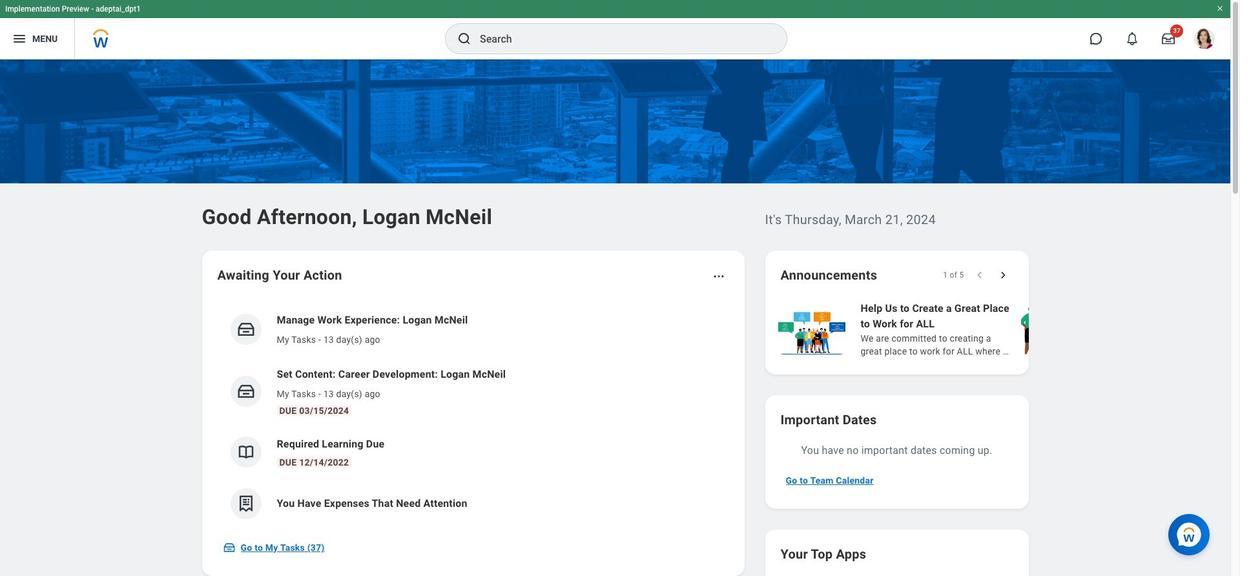 Task type: describe. For each thing, give the bounding box(es) containing it.
0 vertical spatial inbox image
[[236, 320, 256, 339]]

0 horizontal spatial inbox image
[[223, 541, 235, 554]]

close environment banner image
[[1216, 5, 1224, 12]]

dashboard expenses image
[[236, 494, 256, 514]]

search image
[[457, 31, 472, 47]]

inbox image
[[236, 382, 256, 401]]

Search Workday  search field
[[480, 25, 760, 53]]

0 horizontal spatial list
[[217, 302, 729, 530]]

1 horizontal spatial list
[[776, 300, 1240, 359]]



Task type: locate. For each thing, give the bounding box(es) containing it.
banner
[[0, 0, 1231, 59]]

chevron right small image
[[996, 269, 1009, 282]]

notifications large image
[[1126, 32, 1139, 45]]

1 horizontal spatial inbox image
[[236, 320, 256, 339]]

list
[[776, 300, 1240, 359], [217, 302, 729, 530]]

status
[[943, 270, 964, 280]]

main content
[[0, 59, 1240, 576]]

inbox image
[[236, 320, 256, 339], [223, 541, 235, 554]]

profile logan mcneil image
[[1194, 28, 1215, 52]]

book open image
[[236, 443, 256, 462]]

justify image
[[12, 31, 27, 47]]

inbox large image
[[1162, 32, 1175, 45]]

1 vertical spatial inbox image
[[223, 541, 235, 554]]

chevron left small image
[[973, 269, 986, 282]]



Task type: vqa. For each thing, say whether or not it's contained in the screenshot.
bottommost inbox image
yes



